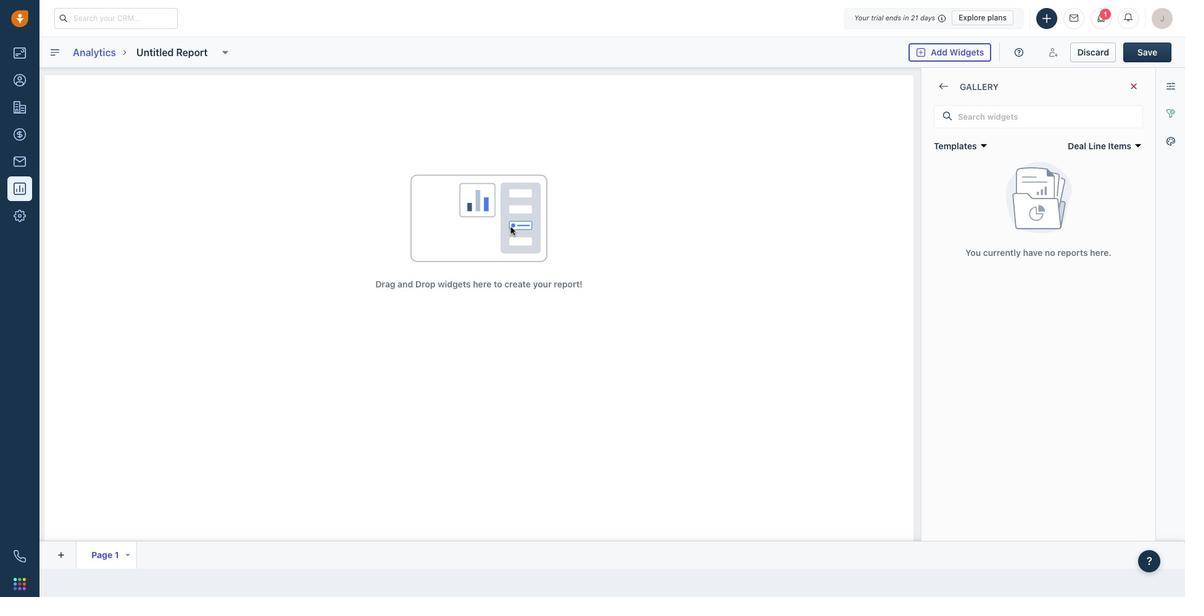 Task type: describe. For each thing, give the bounding box(es) containing it.
Search your CRM... text field
[[54, 8, 178, 29]]

1 link
[[1091, 8, 1112, 29]]

21
[[911, 14, 918, 22]]

phone image
[[14, 551, 26, 563]]

freshworks switcher image
[[14, 578, 26, 591]]

phone element
[[7, 544, 32, 569]]

ends
[[886, 14, 901, 22]]

1
[[1104, 10, 1107, 18]]

plans
[[988, 13, 1007, 22]]

explore plans
[[959, 13, 1007, 22]]



Task type: locate. For each thing, give the bounding box(es) containing it.
your trial ends in 21 days
[[854, 14, 935, 22]]

explore plans link
[[952, 10, 1014, 25]]

trial
[[871, 14, 884, 22]]

in
[[903, 14, 909, 22]]

your
[[854, 14, 869, 22]]

explore
[[959, 13, 986, 22]]

days
[[920, 14, 935, 22]]



Task type: vqa. For each thing, say whether or not it's contained in the screenshot.
the phone Image
yes



